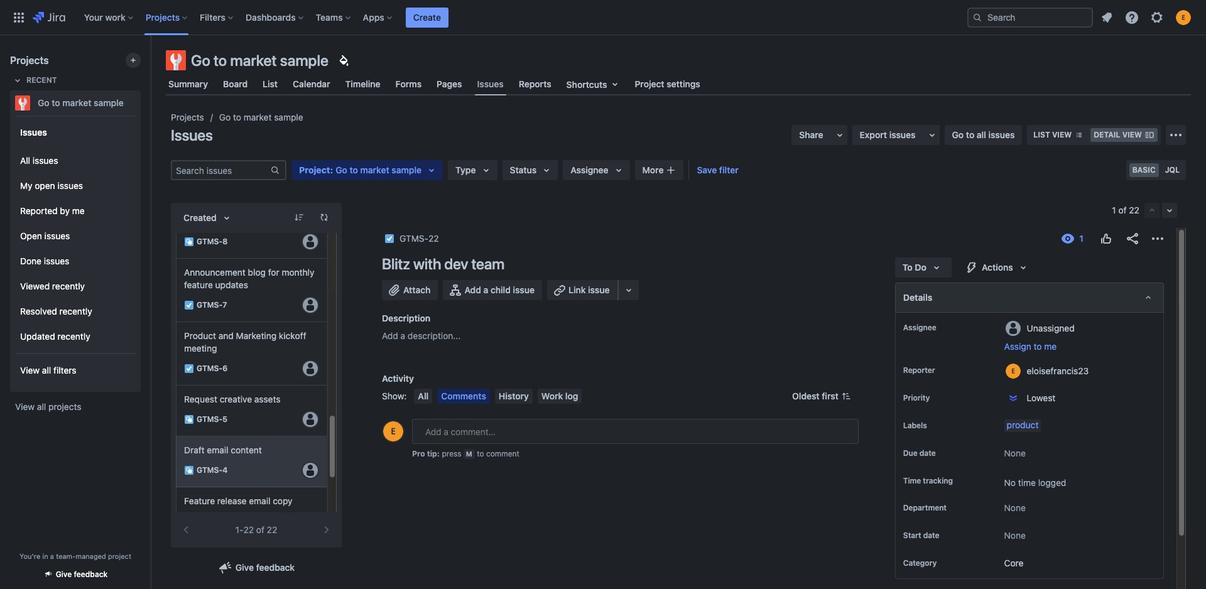 Task type: vqa. For each thing, say whether or not it's contained in the screenshot.
Medium icon to the bottom
no



Task type: describe. For each thing, give the bounding box(es) containing it.
blitz with dev team
[[382, 255, 504, 273]]

view for detail view
[[1122, 130, 1142, 139]]

my open issues
[[20, 180, 83, 191]]

no
[[1004, 477, 1016, 488]]

issues inside 'link'
[[988, 129, 1015, 140]]

team-
[[56, 552, 76, 560]]

reports
[[519, 79, 551, 89]]

open issues link
[[15, 224, 136, 249]]

sample up calendar at the top
[[280, 52, 328, 69]]

none for start date
[[1004, 530, 1026, 541]]

share image
[[1125, 231, 1140, 246]]

market up list link
[[230, 52, 277, 69]]

Search issues text field
[[172, 161, 270, 179]]

refresh image
[[319, 212, 329, 222]]

view for view all filters
[[20, 365, 40, 375]]

actions image
[[1150, 231, 1165, 246]]

5
[[222, 415, 227, 424]]

priority
[[903, 393, 930, 403]]

0 horizontal spatial give feedback
[[56, 570, 108, 579]]

order by image
[[219, 210, 234, 226]]

projects
[[48, 401, 81, 412]]

due date
[[903, 449, 936, 458]]

dev
[[444, 255, 468, 273]]

summary link
[[166, 73, 210, 95]]

project settings
[[635, 79, 700, 89]]

calendar link
[[290, 73, 333, 95]]

a for description...
[[400, 330, 405, 341]]

2 none from the top
[[1004, 503, 1026, 513]]

gtms-7
[[197, 301, 227, 310]]

link issue button
[[547, 280, 618, 300]]

1
[[1112, 205, 1116, 215]]

1 vertical spatial projects
[[10, 55, 49, 66]]

teams
[[316, 12, 343, 22]]

create button
[[406, 7, 448, 27]]

copy link to issue image
[[436, 233, 446, 243]]

updated
[[20, 331, 55, 341]]

filter
[[719, 165, 739, 175]]

by
[[60, 205, 70, 216]]

log
[[565, 391, 578, 401]]

issues for open issues
[[44, 230, 70, 241]]

all for projects
[[37, 401, 46, 412]]

time tracking
[[903, 476, 953, 486]]

2 vertical spatial go to market sample
[[219, 112, 303, 122]]

add to starred image
[[137, 95, 152, 111]]

0 horizontal spatial give
[[56, 570, 72, 579]]

22 down "feature release email copy"
[[243, 525, 254, 535]]

more button
[[635, 160, 684, 180]]

list for list
[[263, 79, 278, 89]]

description
[[382, 313, 430, 324]]

created button
[[176, 208, 242, 228]]

details element
[[895, 283, 1164, 313]]

gtms- for 8
[[197, 237, 222, 247]]

link
[[568, 285, 586, 295]]

in
[[42, 552, 48, 560]]

gtms-22
[[400, 233, 439, 244]]

feedback for the left give feedback button
[[74, 570, 108, 579]]

market right :
[[360, 165, 389, 175]]

sub task image for draft email content
[[184, 465, 194, 476]]

pages
[[437, 79, 462, 89]]

recently for updated recently
[[57, 331, 90, 341]]

filters button
[[196, 7, 238, 27]]

vote options: no one has voted for this issue yet. image
[[1099, 231, 1114, 246]]

open
[[35, 180, 55, 191]]

1 issue from the left
[[513, 285, 535, 295]]

go down board link at left
[[219, 112, 231, 122]]

go to all issues
[[952, 129, 1015, 140]]

7
[[222, 301, 227, 310]]

gtms- for 4
[[197, 466, 222, 475]]

your
[[84, 12, 103, 22]]

product and marketing kickoff meeting
[[184, 330, 306, 354]]

sample down list link
[[274, 112, 303, 122]]

created
[[183, 212, 217, 223]]

done issues
[[20, 255, 69, 266]]

assets
[[254, 394, 280, 405]]

blitz
[[382, 255, 410, 273]]

your profile and settings image
[[1176, 10, 1191, 25]]

view all filters
[[20, 365, 76, 375]]

kickoff
[[279, 330, 306, 341]]

time
[[903, 476, 921, 486]]

project for project settings
[[635, 79, 664, 89]]

description...
[[408, 330, 461, 341]]

logged
[[1038, 477, 1066, 488]]

start
[[903, 531, 921, 540]]

22 up with
[[428, 233, 439, 244]]

projects link
[[171, 110, 204, 125]]

status button
[[502, 160, 558, 180]]

profile image of eloisefrancis23 image
[[383, 421, 403, 442]]

0 horizontal spatial email
[[207, 445, 228, 455]]

22 right "1"
[[1129, 205, 1139, 215]]

settings image
[[1150, 10, 1165, 25]]

to right :
[[350, 165, 358, 175]]

your work
[[84, 12, 125, 22]]

reports link
[[516, 73, 554, 95]]

detail
[[1094, 130, 1120, 139]]

issues inside tab list
[[477, 78, 504, 89]]

appswitcher icon image
[[11, 10, 26, 25]]

unassigned
[[1027, 323, 1075, 333]]

draft email content
[[184, 445, 262, 455]]

1 horizontal spatial give feedback button
[[210, 558, 302, 578]]

gtms-8
[[197, 237, 228, 247]]

feedback for right give feedback button
[[256, 562, 295, 573]]

issues down all issues link
[[57, 180, 83, 191]]

your work button
[[80, 7, 138, 27]]

child
[[491, 285, 511, 295]]

marketing
[[236, 330, 276, 341]]

assign to me
[[1004, 341, 1057, 352]]

me for assign to me
[[1044, 341, 1057, 352]]

view all projects link
[[10, 396, 141, 418]]

task image for announcement blog for monthly feature updates
[[184, 300, 194, 310]]

due
[[903, 449, 918, 458]]

list view
[[1034, 130, 1072, 139]]

apps
[[363, 12, 384, 22]]

eloisefrancis23
[[1027, 365, 1089, 376]]

search image
[[972, 12, 982, 22]]

issues for all issues
[[33, 155, 58, 166]]

a for child
[[483, 285, 488, 295]]

1 vertical spatial of
[[256, 525, 264, 535]]

reported
[[20, 205, 58, 216]]

comment
[[486, 449, 519, 459]]

more
[[642, 165, 664, 175]]

sort descending image
[[294, 212, 304, 222]]

0 vertical spatial task image
[[384, 234, 394, 244]]

collapse recent projects image
[[10, 73, 25, 88]]

:
[[330, 165, 333, 175]]

save
[[697, 165, 717, 175]]

managed
[[76, 552, 106, 560]]

oldest
[[792, 391, 820, 401]]

announcement
[[184, 267, 246, 278]]

link issue
[[568, 285, 610, 295]]

meeting
[[184, 343, 217, 354]]

date for due date
[[920, 449, 936, 458]]

updated recently link
[[15, 324, 136, 349]]

history
[[499, 391, 529, 401]]

1 horizontal spatial of
[[1118, 205, 1127, 215]]

tip:
[[427, 449, 440, 459]]

1 horizontal spatial go to market sample link
[[219, 110, 303, 125]]

start date
[[903, 531, 939, 540]]

my
[[20, 180, 32, 191]]

oldest first button
[[785, 389, 859, 404]]

1 horizontal spatial give
[[235, 562, 254, 573]]

task image for product and marketing kickoff meeting
[[184, 364, 194, 374]]

copy
[[273, 496, 292, 506]]

help image
[[1124, 10, 1139, 25]]

0 horizontal spatial give feedback button
[[36, 564, 115, 585]]

issues for export issues
[[889, 129, 916, 140]]

to inside button
[[1034, 341, 1042, 352]]

lowest
[[1027, 393, 1055, 403]]

go right :
[[336, 165, 347, 175]]

set background color image
[[336, 53, 351, 68]]

board
[[223, 79, 248, 89]]

0 horizontal spatial a
[[50, 552, 54, 560]]

history button
[[495, 389, 533, 404]]

no time logged
[[1004, 477, 1066, 488]]

you're
[[20, 552, 40, 560]]

for
[[268, 267, 279, 278]]

6
[[222, 364, 228, 373]]

issues for done issues
[[44, 255, 69, 266]]

assign
[[1004, 341, 1031, 352]]



Task type: locate. For each thing, give the bounding box(es) containing it.
notifications image
[[1099, 10, 1114, 25]]

recently inside viewed recently link
[[52, 281, 85, 291]]

all inside button
[[418, 391, 429, 401]]

issues down the reported by me
[[44, 230, 70, 241]]

a down description
[[400, 330, 405, 341]]

project
[[635, 79, 664, 89], [299, 165, 330, 175]]

1 vertical spatial me
[[1044, 341, 1057, 352]]

2 vertical spatial a
[[50, 552, 54, 560]]

gtms- down feature on the top
[[197, 301, 222, 310]]

to up board
[[214, 52, 227, 69]]

me inside group
[[72, 205, 85, 216]]

1 horizontal spatial give feedback
[[235, 562, 295, 573]]

to inside 'link'
[[966, 129, 974, 140]]

1 horizontal spatial assignee
[[903, 323, 936, 332]]

0 vertical spatial a
[[483, 285, 488, 295]]

updates
[[215, 280, 248, 290]]

menu bar containing all
[[412, 389, 584, 404]]

all button
[[414, 389, 432, 404]]

view
[[1052, 130, 1072, 139], [1122, 130, 1142, 139]]

issues up open
[[33, 155, 58, 166]]

go to market sample link
[[10, 90, 136, 116], [219, 110, 303, 125]]

gtms-22 link
[[400, 231, 439, 246]]

recently inside updated recently link
[[57, 331, 90, 341]]

1 horizontal spatial view
[[1122, 130, 1142, 139]]

list link
[[260, 73, 280, 95]]

dashboards
[[246, 12, 296, 22]]

board link
[[220, 73, 250, 95]]

add for add a description...
[[382, 330, 398, 341]]

2 sub task image from the top
[[184, 415, 194, 425]]

0 horizontal spatial issue
[[513, 285, 535, 295]]

1 vertical spatial recently
[[59, 306, 92, 316]]

0 horizontal spatial view
[[1052, 130, 1072, 139]]

view left projects
[[15, 401, 35, 412]]

export
[[860, 129, 887, 140]]

1 none from the top
[[1004, 448, 1026, 459]]

date right due
[[920, 449, 936, 458]]

all for all
[[418, 391, 429, 401]]

2 vertical spatial all
[[37, 401, 46, 412]]

0 vertical spatial assignee
[[571, 165, 608, 175]]

shortcuts button
[[564, 73, 625, 95]]

issues inside group
[[20, 127, 47, 137]]

resolved recently
[[20, 306, 92, 316]]

gtms-8 link
[[176, 208, 327, 259]]

view down updated in the left of the page
[[20, 365, 40, 375]]

1 sub task image from the top
[[184, 237, 194, 247]]

22
[[1129, 205, 1139, 215], [428, 233, 439, 244], [243, 525, 254, 535], [267, 525, 277, 535]]

1 vertical spatial all
[[42, 365, 51, 375]]

sub task image for request creative assets
[[184, 415, 194, 425]]

go to market sample down list link
[[219, 112, 303, 122]]

none up core
[[1004, 530, 1026, 541]]

filters
[[200, 12, 226, 22]]

banner
[[0, 0, 1206, 35]]

Search field
[[967, 7, 1093, 27]]

all up my
[[20, 155, 30, 166]]

1 of 22
[[1112, 205, 1139, 215]]

1 vertical spatial assignee
[[903, 323, 936, 332]]

0 vertical spatial date
[[920, 449, 936, 458]]

list right go to all issues
[[1034, 130, 1050, 139]]

1 view from the left
[[1052, 130, 1072, 139]]

assignee right status 'dropdown button'
[[571, 165, 608, 175]]

0 vertical spatial view
[[20, 365, 40, 375]]

gtms- for 7
[[197, 301, 222, 310]]

gtms-6
[[197, 364, 228, 373]]

gtms- for 22
[[400, 233, 428, 244]]

view for view all projects
[[15, 401, 35, 412]]

comments
[[441, 391, 486, 401]]

with
[[413, 255, 441, 273]]

go up summary
[[191, 52, 210, 69]]

gtms- down created dropdown button
[[197, 237, 222, 247]]

project
[[108, 552, 131, 560]]

me inside button
[[1044, 341, 1057, 352]]

market
[[230, 52, 277, 69], [62, 97, 91, 108], [244, 112, 272, 122], [360, 165, 389, 175]]

project settings link
[[632, 73, 703, 95]]

go
[[191, 52, 210, 69], [38, 97, 49, 108], [219, 112, 231, 122], [952, 129, 964, 140], [336, 165, 347, 175]]

1 horizontal spatial issue
[[588, 285, 610, 295]]

view right detail
[[1122, 130, 1142, 139]]

issues right the export
[[889, 129, 916, 140]]

feature release email copy link
[[176, 487, 327, 538]]

1 vertical spatial all
[[418, 391, 429, 401]]

banner containing your work
[[0, 0, 1206, 35]]

2 group from the top
[[15, 144, 136, 353]]

email up the gtms-4
[[207, 445, 228, 455]]

menu bar
[[412, 389, 584, 404]]

all for filters
[[42, 365, 51, 375]]

recently down resolved recently link
[[57, 331, 90, 341]]

view inside group
[[20, 365, 40, 375]]

task image up blitz
[[384, 234, 394, 244]]

product
[[184, 330, 216, 341]]

list for list view
[[1034, 130, 1050, 139]]

to down recent
[[52, 97, 60, 108]]

view all filters link
[[15, 358, 136, 383]]

1 horizontal spatial a
[[400, 330, 405, 341]]

0 vertical spatial sub task image
[[184, 237, 194, 247]]

sub task image down draft
[[184, 465, 194, 476]]

m
[[466, 450, 472, 458]]

date for start date
[[923, 531, 939, 540]]

reported by me
[[20, 205, 85, 216]]

a right in
[[50, 552, 54, 560]]

date right 'start'
[[923, 531, 939, 540]]

basic
[[1132, 165, 1156, 175]]

reported by me link
[[15, 198, 136, 224]]

show:
[[382, 391, 407, 401]]

filters
[[53, 365, 76, 375]]

export issues
[[860, 129, 916, 140]]

view left detail
[[1052, 130, 1072, 139]]

projects right work
[[146, 12, 180, 22]]

email left 'copy'
[[249, 496, 270, 506]]

tab list containing issues
[[158, 73, 1199, 95]]

project inside 'link'
[[635, 79, 664, 89]]

all
[[20, 155, 30, 166], [418, 391, 429, 401]]

time
[[1018, 477, 1036, 488]]

projects down summary link
[[171, 112, 204, 122]]

0 horizontal spatial project
[[299, 165, 330, 175]]

assignee button
[[563, 160, 630, 180]]

to right open export issues dropdown icon
[[966, 129, 974, 140]]

2 horizontal spatial issues
[[477, 78, 504, 89]]

0 vertical spatial list
[[263, 79, 278, 89]]

gtms- for 6
[[197, 364, 222, 373]]

group containing all issues
[[15, 144, 136, 353]]

0 horizontal spatial of
[[256, 525, 264, 535]]

projects for projects popup button
[[146, 12, 180, 22]]

a inside add a child issue button
[[483, 285, 488, 295]]

project up 'refresh' icon
[[299, 165, 330, 175]]

2 vertical spatial recently
[[57, 331, 90, 341]]

addicon image
[[666, 165, 676, 175]]

add a child issue
[[465, 285, 535, 295]]

save filter
[[697, 165, 739, 175]]

to
[[214, 52, 227, 69], [52, 97, 60, 108], [233, 112, 241, 122], [966, 129, 974, 140], [350, 165, 358, 175], [1034, 341, 1042, 352], [477, 449, 484, 459]]

oldest first
[[792, 391, 838, 401]]

open issues
[[20, 230, 70, 241]]

0 vertical spatial go to market sample
[[191, 52, 328, 69]]

issues right pages on the left top
[[477, 78, 504, 89]]

viewed
[[20, 281, 50, 291]]

2 issue from the left
[[588, 285, 610, 295]]

projects up recent
[[10, 55, 49, 66]]

my open issues link
[[15, 173, 136, 198]]

0 vertical spatial projects
[[146, 12, 180, 22]]

give feedback down 1-22 of 22
[[235, 562, 295, 573]]

2 vertical spatial none
[[1004, 530, 1026, 541]]

gtms- down request at the bottom left
[[197, 415, 222, 424]]

issues inside button
[[889, 129, 916, 140]]

to right assign
[[1034, 341, 1042, 352]]

projects button
[[142, 7, 192, 27]]

all issues
[[20, 155, 58, 166]]

22 down 'copy'
[[267, 525, 277, 535]]

to right the m
[[477, 449, 484, 459]]

none down product link
[[1004, 448, 1026, 459]]

status
[[510, 165, 537, 175]]

recently for resolved recently
[[59, 306, 92, 316]]

all for all issues
[[20, 155, 30, 166]]

go to market sample down recent
[[38, 97, 124, 108]]

8
[[222, 237, 228, 247]]

add left child
[[465, 285, 481, 295]]

Add a comment… field
[[412, 419, 859, 444]]

teams button
[[312, 7, 355, 27]]

a left child
[[483, 285, 488, 295]]

all right open export issues dropdown icon
[[977, 129, 986, 140]]

sample left type
[[392, 165, 422, 175]]

give feedback button
[[210, 558, 302, 578], [36, 564, 115, 585]]

issues up viewed recently
[[44, 255, 69, 266]]

1 vertical spatial project
[[299, 165, 330, 175]]

issues down the projects link
[[171, 126, 213, 144]]

0 horizontal spatial go to market sample link
[[10, 90, 136, 116]]

0 horizontal spatial all
[[20, 155, 30, 166]]

project for project : go to market sample
[[299, 165, 330, 175]]

all inside 'link'
[[977, 129, 986, 140]]

give feedback button down 1-22 of 22
[[210, 558, 302, 578]]

project left settings
[[635, 79, 664, 89]]

gtms- down draft email content
[[197, 466, 222, 475]]

0 horizontal spatial me
[[72, 205, 85, 216]]

add
[[465, 285, 481, 295], [382, 330, 398, 341]]

all left filters
[[42, 365, 51, 375]]

1 vertical spatial a
[[400, 330, 405, 341]]

feedback down 'managed'
[[74, 570, 108, 579]]

and
[[219, 330, 234, 341]]

tracking
[[923, 476, 953, 486]]

work
[[105, 12, 125, 22]]

viewed recently
[[20, 281, 85, 291]]

1 horizontal spatial feedback
[[256, 562, 295, 573]]

2 horizontal spatial a
[[483, 285, 488, 295]]

of
[[1118, 205, 1127, 215], [256, 525, 264, 535]]

0 vertical spatial of
[[1118, 205, 1127, 215]]

press
[[442, 449, 461, 459]]

none for due date
[[1004, 448, 1026, 459]]

go right open export issues dropdown icon
[[952, 129, 964, 140]]

3 sub task image from the top
[[184, 465, 194, 476]]

recently down done issues link
[[52, 281, 85, 291]]

go to market sample link down recent
[[10, 90, 136, 116]]

request
[[184, 394, 217, 405]]

shortcuts
[[566, 79, 607, 90]]

sidebar navigation image
[[137, 50, 165, 75]]

0 horizontal spatial add
[[382, 330, 398, 341]]

add down description
[[382, 330, 398, 341]]

2 vertical spatial task image
[[184, 364, 194, 374]]

to down board link at left
[[233, 112, 241, 122]]

give feedback down you're in a team-managed project
[[56, 570, 108, 579]]

issues left the list view
[[988, 129, 1015, 140]]

create project image
[[128, 55, 138, 65]]

0 vertical spatial email
[[207, 445, 228, 455]]

create
[[413, 12, 441, 22]]

1 horizontal spatial list
[[1034, 130, 1050, 139]]

group
[[15, 116, 136, 391], [15, 144, 136, 353]]

list inside list link
[[263, 79, 278, 89]]

task image down feature on the top
[[184, 300, 194, 310]]

1 horizontal spatial project
[[635, 79, 664, 89]]

1 vertical spatial go to market sample
[[38, 97, 124, 108]]

1 horizontal spatial all
[[418, 391, 429, 401]]

feature
[[184, 280, 213, 290]]

issue right link
[[588, 285, 610, 295]]

add inside add a child issue button
[[465, 285, 481, 295]]

0 vertical spatial none
[[1004, 448, 1026, 459]]

pro
[[412, 449, 425, 459]]

1 vertical spatial none
[[1004, 503, 1026, 513]]

give feedback button down you're in a team-managed project
[[36, 564, 115, 585]]

1 group from the top
[[15, 116, 136, 391]]

issue right child
[[513, 285, 535, 295]]

1 vertical spatial date
[[923, 531, 939, 540]]

market down list link
[[244, 112, 272, 122]]

go to market sample up list link
[[191, 52, 328, 69]]

go inside 'link'
[[952, 129, 964, 140]]

product link
[[1004, 420, 1041, 432]]

me right by
[[72, 205, 85, 216]]

0 vertical spatial project
[[635, 79, 664, 89]]

feedback down 1-22 of 22
[[256, 562, 295, 573]]

jira image
[[33, 10, 65, 25], [33, 10, 65, 25]]

all left projects
[[37, 401, 46, 412]]

of right "1"
[[1118, 205, 1127, 215]]

tab list
[[158, 73, 1199, 95]]

type
[[455, 165, 476, 175]]

0 vertical spatial all
[[20, 155, 30, 166]]

sub task image
[[184, 237, 194, 247], [184, 415, 194, 425], [184, 465, 194, 476]]

category
[[903, 559, 937, 568]]

4
[[222, 466, 228, 475]]

reporter
[[903, 366, 935, 375]]

1 vertical spatial view
[[15, 401, 35, 412]]

1 vertical spatial list
[[1034, 130, 1050, 139]]

3 none from the top
[[1004, 530, 1026, 541]]

all right show: in the bottom left of the page
[[418, 391, 429, 401]]

list
[[263, 79, 278, 89], [1034, 130, 1050, 139]]

primary element
[[8, 0, 967, 35]]

task image left gtms-6
[[184, 364, 194, 374]]

recently down viewed recently link
[[59, 306, 92, 316]]

gtms-5
[[197, 415, 227, 424]]

none down no
[[1004, 503, 1026, 513]]

0 vertical spatial recently
[[52, 281, 85, 291]]

view for list view
[[1052, 130, 1072, 139]]

1 horizontal spatial email
[[249, 496, 270, 506]]

assignee down details
[[903, 323, 936, 332]]

summary
[[168, 79, 208, 89]]

0 vertical spatial me
[[72, 205, 85, 216]]

release
[[217, 496, 247, 506]]

draft
[[184, 445, 205, 455]]

assignee inside dropdown button
[[571, 165, 608, 175]]

2 vertical spatial sub task image
[[184, 465, 194, 476]]

task image
[[384, 234, 394, 244], [184, 300, 194, 310], [184, 364, 194, 374]]

work
[[541, 391, 563, 401]]

add for add a child issue
[[465, 285, 481, 295]]

recently for viewed recently
[[52, 281, 85, 291]]

gtms- down "meeting"
[[197, 364, 222, 373]]

0 horizontal spatial list
[[263, 79, 278, 89]]

group containing issues
[[15, 116, 136, 391]]

1 vertical spatial email
[[249, 496, 270, 506]]

link web pages and more image
[[621, 283, 636, 298]]

1 vertical spatial task image
[[184, 300, 194, 310]]

import and bulk change issues image
[[1168, 128, 1183, 143]]

2 view from the left
[[1122, 130, 1142, 139]]

2 vertical spatial projects
[[171, 112, 204, 122]]

open export issues dropdown image
[[924, 128, 939, 143]]

sub task image left gtms-8
[[184, 237, 194, 247]]

recently inside resolved recently link
[[59, 306, 92, 316]]

go to market sample link down list link
[[219, 110, 303, 125]]

of right 1-
[[256, 525, 264, 535]]

0 vertical spatial all
[[977, 129, 986, 140]]

a
[[483, 285, 488, 295], [400, 330, 405, 341], [50, 552, 54, 560]]

projects for the projects link
[[171, 112, 204, 122]]

0 vertical spatial add
[[465, 285, 481, 295]]

go down recent
[[38, 97, 49, 108]]

1 horizontal spatial me
[[1044, 341, 1057, 352]]

newest first image
[[841, 391, 851, 401]]

pages link
[[434, 73, 465, 95]]

issues up 'all issues'
[[20, 127, 47, 137]]

0 horizontal spatial assignee
[[571, 165, 608, 175]]

department pin to top. only you can see pinned fields. image
[[949, 503, 959, 513]]

gtms- left copy link to issue "icon"
[[400, 233, 428, 244]]

give down team-
[[56, 570, 72, 579]]

me for reported by me
[[72, 205, 85, 216]]

1 horizontal spatial issues
[[171, 126, 213, 144]]

product
[[1007, 420, 1039, 430]]

1 vertical spatial add
[[382, 330, 398, 341]]

projects inside popup button
[[146, 12, 180, 22]]

sub task image inside gtms-8 link
[[184, 237, 194, 247]]

list right board
[[263, 79, 278, 89]]

1 vertical spatial sub task image
[[184, 415, 194, 425]]

pro tip: press m to comment
[[412, 449, 519, 459]]

sample left the add to starred icon
[[94, 97, 124, 108]]

me down unassigned
[[1044, 341, 1057, 352]]

all inside group
[[42, 365, 51, 375]]

feature release email copy
[[184, 496, 292, 506]]

gtms- for 5
[[197, 415, 222, 424]]

market up all issues link
[[62, 97, 91, 108]]

0 horizontal spatial issues
[[20, 127, 47, 137]]

give down 1-
[[235, 562, 254, 573]]

done issues link
[[15, 249, 136, 274]]

1 horizontal spatial add
[[465, 285, 481, 295]]

0 horizontal spatial feedback
[[74, 570, 108, 579]]

sub task image left gtms-5
[[184, 415, 194, 425]]

view all projects
[[15, 401, 81, 412]]



